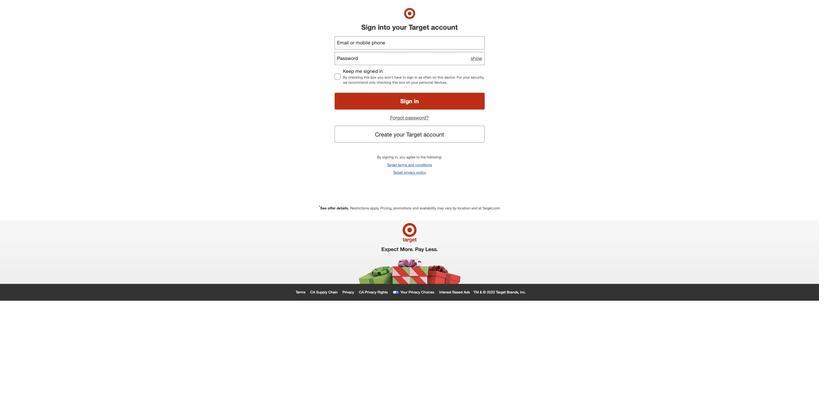 Task type: describe. For each thing, give the bounding box(es) containing it.
target terms and conditions link
[[387, 162, 432, 167]]

ca supply chain link
[[309, 289, 341, 296]]

target inside button
[[406, 131, 422, 138]]

restrictions
[[350, 206, 369, 210]]

sign for sign into your target account
[[361, 23, 376, 31]]

and left the availability
[[413, 206, 419, 210]]

at
[[479, 206, 482, 210]]

see
[[320, 206, 327, 210]]

by
[[453, 206, 457, 210]]

&
[[480, 290, 482, 295]]

signed
[[364, 68, 378, 74]]

interest based ads link
[[438, 289, 474, 296]]

choices
[[421, 290, 434, 295]]

chain
[[328, 290, 338, 295]]

1 horizontal spatial checking
[[377, 80, 391, 85]]

ca privacy rights
[[359, 290, 388, 295]]

privacy for your privacy choices
[[409, 290, 420, 295]]

0 vertical spatial checking
[[348, 75, 363, 80]]

1 vertical spatial by
[[377, 155, 381, 160]]

agree
[[406, 155, 416, 160]]

the
[[421, 155, 426, 160]]

terms
[[296, 290, 306, 295]]

me
[[355, 68, 362, 74]]

personal
[[419, 80, 433, 85]]

your inside button
[[394, 131, 405, 138]]

create your target account
[[375, 131, 444, 138]]

following:
[[427, 155, 442, 160]]

create your target account button
[[335, 126, 485, 143]]

show button
[[471, 55, 482, 62]]

into
[[378, 23, 390, 31]]

target privacy policy link
[[393, 170, 426, 175]]

device.
[[444, 75, 456, 80]]

as
[[418, 75, 422, 80]]

password?
[[405, 115, 429, 121]]

0 vertical spatial account
[[431, 23, 458, 31]]

privacy inside privacy "link"
[[343, 290, 354, 295]]

sign for sign in
[[400, 98, 412, 105]]

by signing in, you agree to the following:
[[377, 155, 442, 160]]

show
[[471, 55, 482, 61]]

you inside keep me signed in by checking this box you won't have to sign in as often on this device. for your security, we recommend only checking this box on your personal devices.
[[378, 75, 383, 80]]

keep
[[343, 68, 354, 74]]

1 vertical spatial on
[[406, 80, 410, 85]]

target terms and conditions
[[387, 163, 432, 167]]

your privacy choices
[[401, 290, 434, 295]]

only
[[369, 80, 376, 85]]

sign
[[407, 75, 414, 80]]

target: expect more. pay less. image
[[325, 220, 494, 284]]

to inside keep me signed in by checking this box you won't have to sign in as often on this device. for your security, we recommend only checking this box on your personal devices.
[[403, 75, 406, 80]]

your
[[401, 290, 408, 295]]

apply.
[[370, 206, 379, 210]]

privacy for ca privacy rights
[[365, 290, 377, 295]]

1 horizontal spatial you
[[400, 155, 405, 160]]

supply
[[316, 290, 327, 295]]

recommend
[[349, 80, 368, 85]]

details.
[[337, 206, 349, 210]]

we
[[343, 80, 348, 85]]

ads
[[464, 290, 470, 295]]

in,
[[395, 155, 399, 160]]

brands,
[[507, 290, 519, 295]]

won't
[[384, 75, 393, 80]]

based
[[452, 290, 463, 295]]

ca for ca supply chain
[[310, 290, 315, 295]]

tm
[[474, 290, 479, 295]]

often
[[423, 75, 432, 80]]

privacy link
[[341, 289, 358, 296]]



Task type: locate. For each thing, give the bounding box(es) containing it.
1 vertical spatial box
[[399, 80, 405, 85]]

to
[[403, 75, 406, 80], [417, 155, 420, 160]]

for
[[457, 75, 462, 80]]

sign in button
[[335, 93, 485, 109]]

0 vertical spatial by
[[343, 75, 347, 80]]

target.com
[[483, 206, 500, 210]]

2 privacy from the left
[[365, 290, 377, 295]]

1 privacy from the left
[[343, 290, 354, 295]]

1 vertical spatial sign
[[400, 98, 412, 105]]

and
[[408, 163, 414, 167], [413, 206, 419, 210], [471, 206, 478, 210]]

1 horizontal spatial box
[[399, 80, 405, 85]]

2 vertical spatial in
[[414, 98, 419, 105]]

you left the won't
[[378, 75, 383, 80]]

0 vertical spatial you
[[378, 75, 383, 80]]

privacy
[[343, 290, 354, 295], [365, 290, 377, 295], [409, 290, 420, 295]]

target
[[409, 23, 429, 31], [406, 131, 422, 138], [387, 163, 397, 167], [393, 170, 403, 175], [496, 290, 506, 295]]

your right for
[[463, 75, 470, 80]]

privacy inside your privacy choices link
[[409, 290, 420, 295]]

0 horizontal spatial to
[[403, 75, 406, 80]]

promotions
[[393, 206, 412, 210]]

terms link
[[295, 289, 309, 296]]

sign in
[[400, 98, 419, 105]]

1 horizontal spatial to
[[417, 155, 420, 160]]

sign left "into"
[[361, 23, 376, 31]]

in up password?
[[414, 98, 419, 105]]

0 horizontal spatial checking
[[348, 75, 363, 80]]

0 vertical spatial on
[[433, 75, 437, 80]]

on right often
[[433, 75, 437, 80]]

ca privacy rights link
[[358, 289, 391, 296]]

may
[[437, 206, 444, 210]]

1 horizontal spatial on
[[433, 75, 437, 80]]

keep me signed in by checking this box you won't have to sign in as often on this device. for your security, we recommend only checking this box on your personal devices.
[[343, 68, 484, 85]]

0 horizontal spatial sign
[[361, 23, 376, 31]]

in left the as
[[415, 75, 417, 80]]

checking up recommend
[[348, 75, 363, 80]]

policy
[[417, 170, 426, 175]]

to left sign on the top of page
[[403, 75, 406, 80]]

0 horizontal spatial this
[[364, 75, 370, 80]]

1 vertical spatial in
[[415, 75, 417, 80]]

signing
[[382, 155, 394, 160]]

your down sign on the top of page
[[411, 80, 418, 85]]

0 horizontal spatial privacy
[[343, 290, 354, 295]]

you right in,
[[400, 155, 405, 160]]

0 horizontal spatial on
[[406, 80, 410, 85]]

in
[[379, 68, 383, 74], [415, 75, 417, 80], [414, 98, 419, 105]]

on down sign on the top of page
[[406, 80, 410, 85]]

box down the have
[[399, 80, 405, 85]]

security,
[[471, 75, 484, 80]]

None checkbox
[[335, 73, 341, 79]]

1 vertical spatial to
[[417, 155, 420, 160]]

create
[[375, 131, 392, 138]]

in inside button
[[414, 98, 419, 105]]

account inside create your target account button
[[424, 131, 444, 138]]

your
[[392, 23, 407, 31], [463, 75, 470, 80], [411, 80, 418, 85], [394, 131, 405, 138]]

* see offer details. restrictions apply. pricing, promotions and availability may vary by location and at target.com
[[319, 205, 500, 210]]

0 vertical spatial sign
[[361, 23, 376, 31]]

checking down the won't
[[377, 80, 391, 85]]

1 horizontal spatial by
[[377, 155, 381, 160]]

have
[[394, 75, 402, 80]]

ca left supply
[[310, 290, 315, 295]]

your right create
[[394, 131, 405, 138]]

box
[[371, 75, 377, 80], [399, 80, 405, 85]]

inc.
[[520, 290, 526, 295]]

2023
[[487, 290, 495, 295]]

0 horizontal spatial you
[[378, 75, 383, 80]]

and down agree
[[408, 163, 414, 167]]

availability
[[420, 206, 436, 210]]

ca for ca privacy rights
[[359, 290, 364, 295]]

terms
[[398, 163, 407, 167]]

privacy right your
[[409, 290, 420, 295]]

account
[[431, 23, 458, 31], [424, 131, 444, 138]]

1 horizontal spatial sign
[[400, 98, 412, 105]]

2 horizontal spatial this
[[438, 75, 443, 80]]

1 ca from the left
[[310, 290, 315, 295]]

privacy right the chain
[[343, 290, 354, 295]]

forgot
[[390, 115, 404, 121]]

*
[[319, 205, 320, 209]]

forgot password?
[[390, 115, 429, 121]]

this up devices.
[[438, 75, 443, 80]]

1 vertical spatial account
[[424, 131, 444, 138]]

location
[[458, 206, 470, 210]]

1 horizontal spatial this
[[392, 80, 398, 85]]

you
[[378, 75, 383, 80], [400, 155, 405, 160]]

tm & © 2023 target brands, inc.
[[474, 290, 526, 295]]

ca
[[310, 290, 315, 295], [359, 290, 364, 295]]

0 horizontal spatial by
[[343, 75, 347, 80]]

interest based ads
[[439, 290, 470, 295]]

and left at
[[471, 206, 478, 210]]

0 horizontal spatial box
[[371, 75, 377, 80]]

on
[[433, 75, 437, 80], [406, 80, 410, 85]]

to left 'the'
[[417, 155, 420, 160]]

1 vertical spatial you
[[400, 155, 405, 160]]

by left signing
[[377, 155, 381, 160]]

2 ca from the left
[[359, 290, 364, 295]]

0 horizontal spatial ca
[[310, 290, 315, 295]]

2 horizontal spatial privacy
[[409, 290, 420, 295]]

your privacy choices link
[[391, 289, 438, 296]]

pricing,
[[380, 206, 392, 210]]

by up we
[[343, 75, 347, 80]]

box up 'only'
[[371, 75, 377, 80]]

sign inside button
[[400, 98, 412, 105]]

1 horizontal spatial ca
[[359, 290, 364, 295]]

interest
[[439, 290, 451, 295]]

this down signed
[[364, 75, 370, 80]]

checking
[[348, 75, 363, 80], [377, 80, 391, 85]]

sign up forgot password?
[[400, 98, 412, 105]]

rights
[[378, 290, 388, 295]]

this
[[364, 75, 370, 80], [438, 75, 443, 80], [392, 80, 398, 85]]

©
[[483, 290, 486, 295]]

None password field
[[335, 52, 485, 65]]

0 vertical spatial in
[[379, 68, 383, 74]]

privacy
[[404, 170, 416, 175]]

privacy left rights on the left bottom
[[365, 290, 377, 295]]

offer
[[328, 206, 336, 210]]

devices.
[[434, 80, 447, 85]]

0 vertical spatial box
[[371, 75, 377, 80]]

vary
[[445, 206, 452, 210]]

ca right privacy "link"
[[359, 290, 364, 295]]

privacy inside ca privacy rights link
[[365, 290, 377, 295]]

None text field
[[335, 36, 485, 49]]

conditions
[[415, 163, 432, 167]]

0 vertical spatial to
[[403, 75, 406, 80]]

3 privacy from the left
[[409, 290, 420, 295]]

1 horizontal spatial privacy
[[365, 290, 377, 295]]

in right signed
[[379, 68, 383, 74]]

your right "into"
[[392, 23, 407, 31]]

1 vertical spatial checking
[[377, 80, 391, 85]]

forgot password? link
[[390, 115, 429, 121]]

by
[[343, 75, 347, 80], [377, 155, 381, 160]]

ca supply chain
[[310, 290, 338, 295]]

sign into your target account
[[361, 23, 458, 31]]

target privacy policy
[[393, 170, 426, 175]]

by inside keep me signed in by checking this box you won't have to sign in as often on this device. for your security, we recommend only checking this box on your personal devices.
[[343, 75, 347, 80]]

this down the have
[[392, 80, 398, 85]]



Task type: vqa. For each thing, say whether or not it's contained in the screenshot.
load
no



